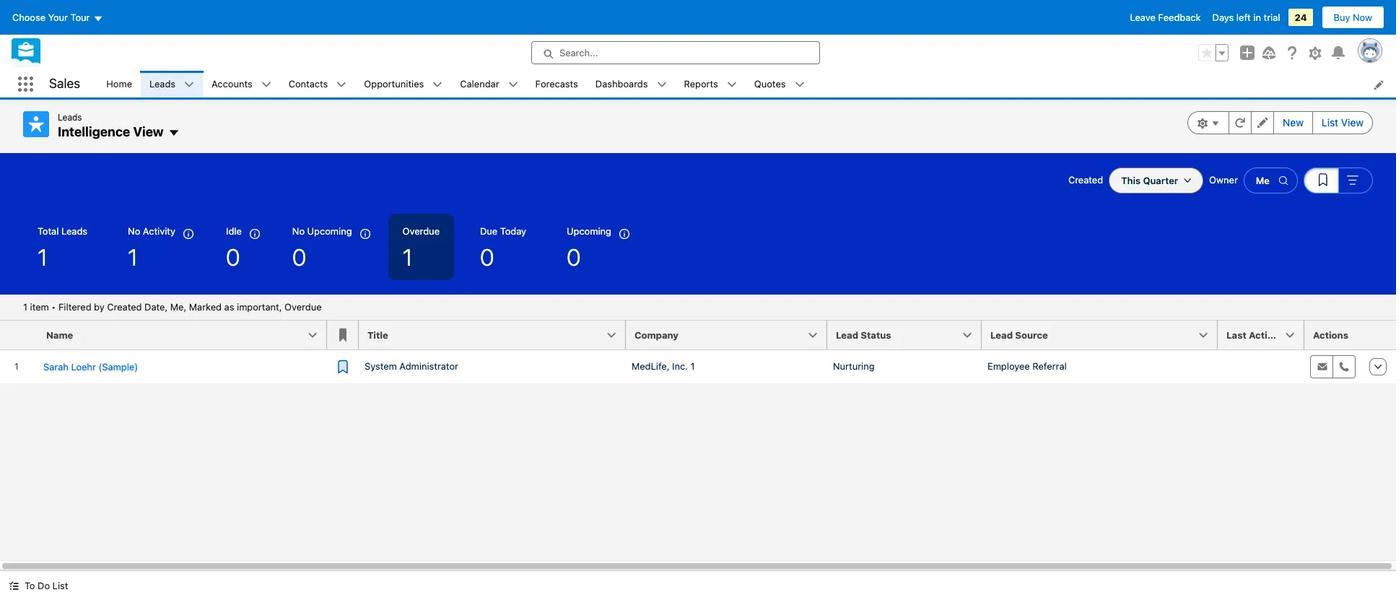 Task type: vqa. For each thing, say whether or not it's contained in the screenshot.


Task type: describe. For each thing, give the bounding box(es) containing it.
1 item • filtered by created date, me, marked as important, overdue status
[[23, 301, 322, 312]]

by
[[94, 301, 105, 312]]

filtered
[[58, 301, 91, 312]]

•
[[52, 301, 56, 312]]

inc.
[[672, 360, 688, 372]]

0 horizontal spatial created
[[107, 301, 142, 312]]

row number cell
[[0, 320, 38, 350]]

activity for last activity
[[1249, 329, 1285, 340]]

lead source
[[991, 329, 1048, 340]]

0 for upcoming
[[567, 243, 581, 270]]

as
[[224, 301, 234, 312]]

no upcoming
[[292, 225, 352, 236]]

leave
[[1130, 12, 1156, 23]]

no for 0
[[292, 225, 305, 236]]

today
[[500, 225, 526, 236]]

home link
[[98, 71, 141, 97]]

search... button
[[531, 41, 820, 64]]

company button
[[626, 320, 827, 349]]

contacts list item
[[280, 71, 356, 97]]

text default image inside to do list button
[[9, 581, 19, 591]]

to
[[25, 580, 35, 591]]

action cell
[[1363, 320, 1396, 350]]

activity for no activity
[[143, 225, 175, 236]]

home
[[106, 78, 132, 89]]

employee referral
[[988, 360, 1067, 372]]

dashboards
[[596, 78, 648, 89]]

leave feedback link
[[1130, 12, 1201, 23]]

forecasts link
[[527, 71, 587, 97]]

1 inside overdue 1
[[403, 243, 413, 270]]

trial
[[1264, 12, 1281, 23]]

days left in trial
[[1213, 12, 1281, 23]]

text default image for quotes
[[795, 80, 805, 90]]

due
[[480, 225, 498, 236]]

group containing new
[[1188, 111, 1373, 134]]

days
[[1213, 12, 1234, 23]]

lead for lead status
[[836, 329, 859, 340]]

lead status button
[[827, 320, 982, 349]]

new button
[[1274, 111, 1313, 134]]

overdue inside key performance indicators group
[[403, 225, 440, 236]]

medlife, inc. 1
[[632, 360, 695, 372]]

company
[[635, 329, 679, 340]]

referral
[[1033, 360, 1067, 372]]

source
[[1015, 329, 1048, 340]]

last
[[1227, 329, 1247, 340]]

marked
[[189, 301, 222, 312]]

calendar link
[[452, 71, 508, 97]]

name
[[46, 329, 73, 340]]

left
[[1237, 12, 1251, 23]]

0 vertical spatial group
[[1199, 44, 1229, 61]]

key performance indicators group
[[0, 213, 1396, 294]]

no activity
[[128, 225, 175, 236]]

last activity button
[[1218, 320, 1305, 349]]

1 inside grid
[[691, 360, 695, 372]]

to do list button
[[0, 571, 77, 600]]

0 inside due today 0
[[480, 243, 494, 270]]

leads inside total leads 1
[[61, 225, 87, 236]]

buy now
[[1334, 12, 1373, 23]]

search...
[[560, 47, 598, 58]]

quotes list item
[[746, 71, 813, 97]]

reports link
[[676, 71, 727, 97]]

view for intelligence view
[[133, 124, 164, 139]]

text default image for opportunities
[[433, 80, 443, 90]]

text default image for leads
[[184, 80, 194, 90]]

text default image for reports
[[727, 80, 737, 90]]

name button
[[38, 320, 327, 349]]

name cell
[[38, 320, 336, 350]]

this
[[1122, 174, 1141, 186]]

tour
[[70, 12, 90, 23]]

sales
[[49, 76, 80, 91]]

overdue 1
[[403, 225, 440, 270]]

text default image for contacts
[[337, 80, 347, 90]]

me,
[[170, 301, 186, 312]]

lead for lead source
[[991, 329, 1013, 340]]

total
[[38, 225, 59, 236]]

now
[[1353, 12, 1373, 23]]

title cell
[[359, 320, 635, 350]]

lead status
[[836, 329, 891, 340]]

actions cell
[[1305, 320, 1363, 350]]

company cell
[[626, 320, 836, 350]]

no for 1
[[128, 225, 140, 236]]

forecasts
[[535, 78, 578, 89]]

list containing home
[[98, 71, 1396, 97]]

contacts link
[[280, 71, 337, 97]]

opportunities list item
[[356, 71, 452, 97]]

system
[[365, 360, 397, 372]]

new
[[1283, 116, 1304, 129]]

accounts
[[212, 78, 252, 89]]

last activity
[[1227, 329, 1285, 340]]



Task type: locate. For each thing, give the bounding box(es) containing it.
0 for idle
[[226, 243, 240, 270]]

text default image inside opportunities list item
[[433, 80, 443, 90]]

calendar list item
[[452, 71, 527, 97]]

list view
[[1322, 116, 1364, 129]]

list inside button
[[52, 580, 68, 591]]

3 text default image from the left
[[795, 80, 805, 90]]

view inside button
[[1342, 116, 1364, 129]]

lead source button
[[982, 320, 1218, 349]]

1 vertical spatial created
[[107, 301, 142, 312]]

text default image inside calendar list item
[[508, 80, 518, 90]]

0 horizontal spatial text default image
[[184, 80, 194, 90]]

choose
[[12, 12, 46, 23]]

0 horizontal spatial overdue
[[285, 301, 322, 312]]

list
[[1322, 116, 1339, 129], [52, 580, 68, 591]]

text default image for accounts
[[261, 80, 271, 90]]

important cell
[[327, 320, 359, 350]]

1 item • filtered by created date, me, marked as important, overdue
[[23, 301, 322, 312]]

1 0 from the left
[[226, 243, 240, 270]]

text default image inside accounts list item
[[261, 80, 271, 90]]

0 horizontal spatial no
[[128, 225, 140, 236]]

opportunities link
[[356, 71, 433, 97]]

this quarter
[[1122, 174, 1179, 186]]

list right new
[[1322, 116, 1339, 129]]

medlife,
[[632, 360, 670, 372]]

text default image inside quotes list item
[[795, 80, 805, 90]]

text default image right calendar
[[508, 80, 518, 90]]

grid containing name
[[0, 320, 1396, 385]]

item
[[30, 301, 49, 312]]

text default image left calendar link on the top of page
[[433, 80, 443, 90]]

1 horizontal spatial list
[[1322, 116, 1339, 129]]

title button
[[359, 320, 626, 349]]

text default image left accounts "link"
[[184, 80, 194, 90]]

system administrator
[[365, 360, 458, 372]]

0 horizontal spatial activity
[[143, 225, 175, 236]]

text default image inside leads list item
[[184, 80, 194, 90]]

1 no from the left
[[128, 225, 140, 236]]

dashboards list item
[[587, 71, 676, 97]]

lead left status
[[836, 329, 859, 340]]

contacts
[[289, 78, 328, 89]]

2 horizontal spatial text default image
[[795, 80, 805, 90]]

dashboards link
[[587, 71, 657, 97]]

overdue right the important,
[[285, 301, 322, 312]]

2 text default image from the left
[[433, 80, 443, 90]]

accounts link
[[203, 71, 261, 97]]

buy
[[1334, 12, 1351, 23]]

1 horizontal spatial view
[[1342, 116, 1364, 129]]

0 down no upcoming
[[292, 243, 306, 270]]

created left this
[[1069, 174, 1103, 185]]

2 no from the left
[[292, 225, 305, 236]]

choose your tour
[[12, 12, 90, 23]]

0 vertical spatial activity
[[143, 225, 175, 236]]

1 horizontal spatial lead
[[991, 329, 1013, 340]]

0 vertical spatial created
[[1069, 174, 1103, 185]]

1 inside total leads 1
[[38, 243, 48, 270]]

view for list view
[[1342, 116, 1364, 129]]

leads right total
[[61, 225, 87, 236]]

me button
[[1244, 167, 1298, 193]]

group down list view button
[[1304, 167, 1373, 193]]

last activity cell
[[1218, 320, 1313, 350]]

text default image right accounts
[[261, 80, 271, 90]]

0 vertical spatial list
[[1322, 116, 1339, 129]]

text default image right quotes
[[795, 80, 805, 90]]

text default image left to
[[9, 581, 19, 591]]

this quarter button
[[1109, 167, 1204, 193]]

text default image down search... "button"
[[657, 80, 667, 90]]

intelligence view
[[58, 124, 164, 139]]

quotes
[[754, 78, 786, 89]]

activity inside key performance indicators group
[[143, 225, 175, 236]]

lead
[[836, 329, 859, 340], [991, 329, 1013, 340]]

text default image for dashboards
[[657, 80, 667, 90]]

text default image right reports on the top of the page
[[727, 80, 737, 90]]

1 horizontal spatial no
[[292, 225, 305, 236]]

1 vertical spatial list
[[52, 580, 68, 591]]

1
[[38, 243, 48, 270], [128, 243, 138, 270], [403, 243, 413, 270], [23, 301, 27, 312], [691, 360, 695, 372]]

your
[[48, 12, 68, 23]]

text default image down leads list item
[[168, 127, 180, 139]]

1 horizontal spatial overdue
[[403, 225, 440, 236]]

text default image right contacts
[[337, 80, 347, 90]]

leads link
[[141, 71, 184, 97]]

leads right home
[[149, 78, 176, 89]]

1 horizontal spatial activity
[[1249, 329, 1285, 340]]

1 upcoming from the left
[[307, 225, 352, 236]]

calendar
[[460, 78, 499, 89]]

status
[[861, 329, 891, 340]]

1 horizontal spatial created
[[1069, 174, 1103, 185]]

employee
[[988, 360, 1030, 372]]

text default image inside dashboards list item
[[657, 80, 667, 90]]

list view button
[[1313, 111, 1373, 134]]

me
[[1256, 174, 1270, 186]]

0 horizontal spatial view
[[133, 124, 164, 139]]

reports list item
[[676, 71, 746, 97]]

actions
[[1313, 329, 1349, 340]]

idle
[[226, 225, 242, 236]]

2 lead from the left
[[991, 329, 1013, 340]]

created right by
[[107, 301, 142, 312]]

0
[[226, 243, 240, 270], [292, 243, 306, 270], [480, 243, 494, 270], [567, 243, 581, 270]]

leave feedback
[[1130, 12, 1201, 23]]

lead status cell
[[827, 320, 991, 350]]

1 horizontal spatial text default image
[[433, 80, 443, 90]]

accounts list item
[[203, 71, 280, 97]]

24
[[1295, 12, 1307, 23]]

1 vertical spatial activity
[[1249, 329, 1285, 340]]

upcoming
[[307, 225, 352, 236], [567, 225, 612, 236]]

2 vertical spatial group
[[1304, 167, 1373, 193]]

0 down due
[[480, 243, 494, 270]]

created
[[1069, 174, 1103, 185], [107, 301, 142, 312]]

intelligence
[[58, 124, 130, 139]]

opportunities
[[364, 78, 424, 89]]

total leads 1
[[38, 225, 87, 270]]

leads up intelligence
[[58, 112, 82, 123]]

list
[[98, 71, 1396, 97]]

quotes link
[[746, 71, 795, 97]]

1 vertical spatial overdue
[[285, 301, 322, 312]]

feedback
[[1158, 12, 1201, 23]]

1 vertical spatial leads
[[58, 112, 82, 123]]

overdue left due
[[403, 225, 440, 236]]

1 vertical spatial group
[[1188, 111, 1373, 134]]

view down leads link
[[133, 124, 164, 139]]

group
[[1199, 44, 1229, 61], [1188, 111, 1373, 134], [1304, 167, 1373, 193]]

no
[[128, 225, 140, 236], [292, 225, 305, 236]]

title
[[368, 329, 388, 340]]

0 right due today 0
[[567, 243, 581, 270]]

0 vertical spatial overdue
[[403, 225, 440, 236]]

1 text default image from the left
[[184, 80, 194, 90]]

2 upcoming from the left
[[567, 225, 612, 236]]

text default image
[[184, 80, 194, 90], [433, 80, 443, 90], [795, 80, 805, 90]]

text default image inside contacts list item
[[337, 80, 347, 90]]

to do list
[[25, 580, 68, 591]]

0 down idle
[[226, 243, 240, 270]]

due today 0
[[480, 225, 526, 270]]

in
[[1254, 12, 1261, 23]]

do
[[38, 580, 50, 591]]

0 horizontal spatial lead
[[836, 329, 859, 340]]

0 for no upcoming
[[292, 243, 306, 270]]

grid
[[0, 320, 1396, 385]]

overdue
[[403, 225, 440, 236], [285, 301, 322, 312]]

lead left source on the bottom right of the page
[[991, 329, 1013, 340]]

text default image inside reports list item
[[727, 80, 737, 90]]

activity
[[143, 225, 175, 236], [1249, 329, 1285, 340]]

quarter
[[1143, 174, 1179, 186]]

group up me button
[[1188, 111, 1373, 134]]

activity inside button
[[1249, 329, 1285, 340]]

view right new
[[1342, 116, 1364, 129]]

leads list item
[[141, 71, 203, 97]]

0 horizontal spatial list
[[52, 580, 68, 591]]

leads inside list item
[[149, 78, 176, 89]]

choose your tour button
[[12, 6, 104, 29]]

1 horizontal spatial upcoming
[[567, 225, 612, 236]]

lead source cell
[[982, 320, 1227, 350]]

4 0 from the left
[[567, 243, 581, 270]]

text default image for calendar
[[508, 80, 518, 90]]

text default image
[[261, 80, 271, 90], [337, 80, 347, 90], [508, 80, 518, 90], [657, 80, 667, 90], [727, 80, 737, 90], [168, 127, 180, 139], [9, 581, 19, 591]]

3 0 from the left
[[480, 243, 494, 270]]

reports
[[684, 78, 718, 89]]

list inside button
[[1322, 116, 1339, 129]]

date,
[[145, 301, 168, 312]]

2 0 from the left
[[292, 243, 306, 270]]

group down days
[[1199, 44, 1229, 61]]

owner
[[1210, 174, 1238, 185]]

lead inside "button"
[[836, 329, 859, 340]]

cell
[[1218, 349, 1305, 384]]

list right do
[[52, 580, 68, 591]]

0 horizontal spatial upcoming
[[307, 225, 352, 236]]

important,
[[237, 301, 282, 312]]

1 lead from the left
[[836, 329, 859, 340]]

0 vertical spatial leads
[[149, 78, 176, 89]]

2 vertical spatial leads
[[61, 225, 87, 236]]

administrator
[[400, 360, 458, 372]]

lead inside button
[[991, 329, 1013, 340]]

nurturing
[[833, 360, 875, 372]]

buy now button
[[1322, 6, 1385, 29]]



